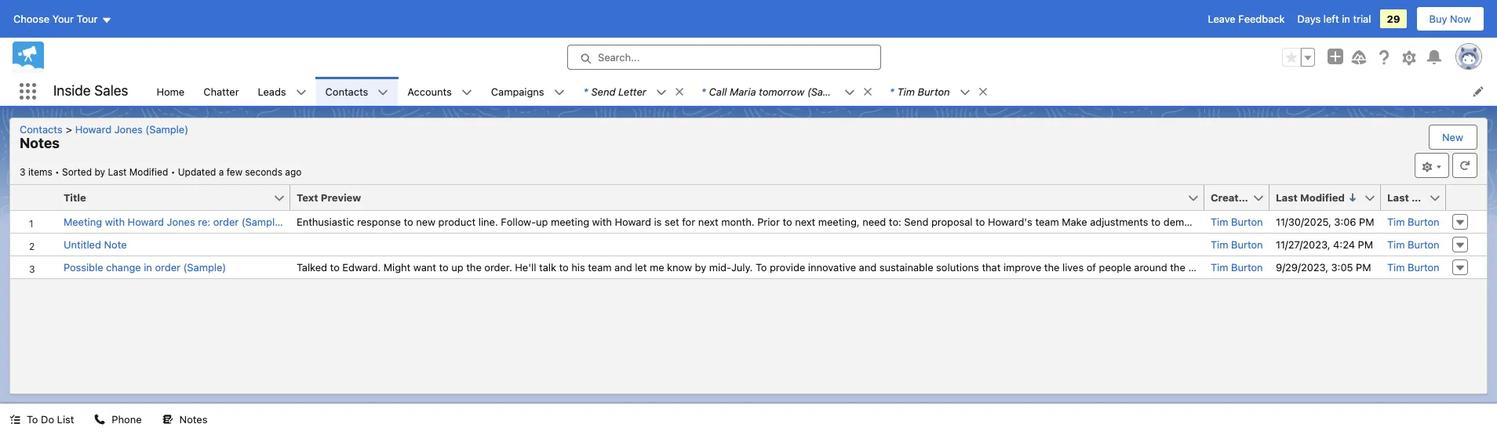Task type: locate. For each thing, give the bounding box(es) containing it.
1 vertical spatial jones
[[167, 216, 195, 228]]

talk
[[539, 261, 557, 274]]

1 • from the left
[[55, 166, 59, 178]]

jones
[[114, 123, 143, 136], [167, 216, 195, 228]]

pm right 4:24
[[1359, 239, 1374, 251]]

do
[[1194, 216, 1207, 228], [41, 414, 54, 426]]

send left letter
[[592, 85, 616, 98]]

2 horizontal spatial howard
[[615, 216, 652, 228]]

up left meeting
[[536, 216, 548, 228]]

1 horizontal spatial by
[[695, 261, 707, 274]]

team left make
[[1036, 216, 1060, 228]]

with
[[105, 216, 125, 228], [592, 216, 612, 228], [1268, 216, 1288, 228]]

edward.
[[343, 261, 381, 274]]

0 vertical spatial contacts link
[[316, 77, 378, 106]]

text default image inside phone "button"
[[95, 415, 105, 426]]

send right to:
[[905, 216, 929, 228]]

1 horizontal spatial modified
[[1301, 192, 1345, 204]]

*
[[584, 85, 588, 98], [702, 85, 706, 98], [890, 85, 895, 98]]

1 horizontal spatial to
[[756, 261, 767, 274]]

last
[[108, 166, 127, 178], [1276, 192, 1298, 204]]

0 horizontal spatial modified
[[129, 166, 168, 178]]

jones down 'sales'
[[114, 123, 143, 136]]

0 horizontal spatial to
[[27, 414, 38, 426]]

text default image inside accounts list item
[[461, 87, 472, 98]]

modified up 11/30/2025, 3:06 pm
[[1301, 192, 1345, 204]]

text default image inside campaigns list item
[[554, 87, 565, 98]]

9/29/2023,
[[1276, 261, 1329, 274]]

to right july.
[[756, 261, 767, 274]]

make
[[1062, 216, 1088, 228]]

0 vertical spatial to
[[756, 261, 767, 274]]

0 horizontal spatial contacts link
[[20, 123, 69, 136]]

action element
[[1447, 185, 1488, 211]]

lives
[[1063, 261, 1084, 274]]

in right change
[[144, 261, 152, 274]]

1 vertical spatial send
[[905, 216, 929, 228]]

1 vertical spatial notes
[[179, 414, 208, 426]]

3:06
[[1335, 216, 1357, 228]]

note
[[104, 239, 127, 251]]

0 horizontal spatial •
[[55, 166, 59, 178]]

anne
[[1291, 216, 1315, 228]]

the left order. on the bottom left
[[466, 261, 482, 274]]

0 vertical spatial do
[[1194, 216, 1207, 228]]

text default image inside the 'leads' list item
[[296, 87, 307, 98]]

2 with from the left
[[592, 216, 612, 228]]

your
[[52, 13, 74, 25]]

next left meeting,
[[795, 216, 816, 228]]

created by button
[[1205, 185, 1267, 210]]

text default image right campaigns
[[554, 87, 565, 98]]

text default image
[[674, 86, 685, 97], [461, 87, 472, 98], [656, 87, 667, 98], [960, 87, 971, 98], [9, 415, 20, 426]]

2 * from the left
[[702, 85, 706, 98]]

howard down inside sales
[[75, 123, 112, 136]]

0 vertical spatial send
[[592, 85, 616, 98]]

text default image left "to do list"
[[9, 415, 20, 426]]

phone button
[[85, 404, 151, 436]]

3 with from the left
[[1268, 216, 1288, 228]]

sustainable
[[880, 261, 934, 274]]

1 horizontal spatial next
[[795, 216, 816, 228]]

next right for
[[698, 216, 719, 228]]

1 vertical spatial by
[[695, 261, 707, 274]]

pm for 11/30/2025, 3:06 pm
[[1360, 216, 1375, 228]]

notes
[[20, 135, 60, 152], [179, 414, 208, 426]]

days left in trial
[[1298, 13, 1372, 25]]

last modified element
[[1270, 185, 1391, 211]]

1 horizontal spatial contacts link
[[316, 77, 378, 106]]

contacts link up items
[[20, 123, 69, 136]]

notes inside button
[[179, 414, 208, 426]]

0 horizontal spatial team
[[588, 261, 612, 274]]

(sample)
[[808, 85, 850, 98], [145, 123, 188, 136], [242, 216, 285, 228], [183, 261, 226, 274]]

do left run
[[1194, 216, 1207, 228]]

2 vertical spatial pm
[[1357, 261, 1372, 274]]

2 next from the left
[[795, 216, 816, 228]]

text default image left accounts
[[378, 87, 389, 98]]

by left mid-
[[695, 261, 707, 274]]

2 horizontal spatial the
[[1171, 261, 1186, 274]]

notes|notes|list view element
[[9, 118, 1488, 395]]

1 horizontal spatial in
[[1343, 13, 1351, 25]]

untitled
[[64, 239, 101, 251]]

few
[[227, 166, 243, 178]]

meeting,
[[819, 216, 860, 228]]

0 horizontal spatial jones
[[114, 123, 143, 136]]

1 horizontal spatial •
[[171, 166, 175, 178]]

3 the from the left
[[1171, 261, 1186, 274]]

team right the his
[[588, 261, 612, 274]]

1 * from the left
[[584, 85, 588, 98]]

1 horizontal spatial team
[[1036, 216, 1060, 228]]

1 vertical spatial to
[[27, 414, 38, 426]]

the left the world.
[[1171, 261, 1186, 274]]

and right the innovative
[[859, 261, 877, 274]]

1 vertical spatial up
[[452, 261, 464, 274]]

contacts right the 'leads' list item on the top left
[[325, 85, 368, 98]]

text default image inside the to do list button
[[9, 415, 20, 426]]

solutions
[[937, 261, 980, 274]]

0 horizontal spatial by
[[95, 166, 105, 178]]

modified up the title button
[[129, 166, 168, 178]]

tim burton for 9/29/2023, 3:05 pm
[[1388, 261, 1440, 274]]

text default image left phone
[[95, 415, 105, 426]]

modified
[[129, 166, 168, 178], [1301, 192, 1345, 204]]

by right sorted
[[95, 166, 105, 178]]

to right want
[[439, 261, 449, 274]]

1 horizontal spatial contacts
[[325, 85, 368, 98]]

might
[[384, 261, 411, 274]]

jones left re:
[[167, 216, 195, 228]]

2 horizontal spatial with
[[1268, 216, 1288, 228]]

the
[[466, 261, 482, 274], [1045, 261, 1060, 274], [1171, 261, 1186, 274]]

last right sorted
[[108, 166, 127, 178]]

1 horizontal spatial jones
[[167, 216, 195, 228]]

• right items
[[55, 166, 59, 178]]

accounts
[[408, 85, 452, 98]]

* send letter
[[584, 85, 647, 98]]

0 horizontal spatial next
[[698, 216, 719, 228]]

pm right 3:05
[[1357, 261, 1372, 274]]

last right by
[[1276, 192, 1298, 204]]

1 vertical spatial contacts
[[20, 123, 63, 136]]

0 vertical spatial in
[[1343, 13, 1351, 25]]

to
[[404, 216, 413, 228], [783, 216, 793, 228], [976, 216, 985, 228], [1152, 216, 1161, 228], [330, 261, 340, 274], [439, 261, 449, 274], [559, 261, 569, 274]]

feedback
[[1239, 13, 1285, 25]]

1 horizontal spatial do
[[1194, 216, 1207, 228]]

1 vertical spatial in
[[144, 261, 152, 274]]

1 horizontal spatial notes
[[179, 414, 208, 426]]

contacts up items
[[20, 123, 63, 136]]

0 vertical spatial last
[[108, 166, 127, 178]]

1 vertical spatial do
[[41, 414, 54, 426]]

leave
[[1209, 13, 1236, 25]]

1 vertical spatial modified
[[1301, 192, 1345, 204]]

created by
[[1211, 192, 1267, 204]]

11/30/2025, 3:06 pm
[[1276, 216, 1375, 228]]

do inside notes grid
[[1194, 216, 1207, 228]]

cell
[[290, 233, 1205, 256]]

text default image inside notes button
[[162, 415, 173, 426]]

1 vertical spatial order
[[155, 261, 180, 274]]

text default image right the tomorrow
[[844, 87, 855, 98]]

0 vertical spatial contacts
[[325, 85, 368, 98]]

howard
[[75, 123, 112, 136], [128, 216, 164, 228], [615, 216, 652, 228]]

text default image right leads
[[296, 87, 307, 98]]

text
[[297, 192, 318, 204]]

with left the anne
[[1268, 216, 1288, 228]]

inside sales
[[53, 83, 128, 99]]

howard down the title button
[[128, 216, 164, 228]]

leave feedback
[[1209, 13, 1285, 25]]

item number image
[[10, 185, 57, 210]]

text default image left call
[[674, 86, 685, 97]]

0 vertical spatial pm
[[1360, 216, 1375, 228]]

0 vertical spatial order
[[213, 216, 239, 228]]

created
[[1211, 192, 1252, 204]]

meeting with howard jones re: order (sample)
[[64, 216, 285, 228]]

list
[[147, 77, 1498, 106]]

demo
[[1164, 216, 1191, 228]]

* for * send letter
[[584, 85, 588, 98]]

to right 'prior'
[[783, 216, 793, 228]]

11/30/2025,
[[1276, 216, 1332, 228]]

tim burton for 11/30/2025, 3:06 pm
[[1388, 216, 1440, 228]]

* for * tim burton
[[890, 85, 895, 98]]

in for change
[[144, 261, 152, 274]]

accounts link
[[398, 77, 461, 106]]

1 horizontal spatial send
[[905, 216, 929, 228]]

list item
[[574, 77, 692, 106], [692, 77, 881, 106], [881, 77, 996, 106]]

notes right phone
[[179, 414, 208, 426]]

0 horizontal spatial in
[[144, 261, 152, 274]]

1 vertical spatial pm
[[1359, 239, 1374, 251]]

possible change in order (sample) link
[[64, 261, 226, 274]]

with right meeting
[[592, 216, 612, 228]]

last modified button
[[1270, 185, 1364, 210]]

(sample) right the tomorrow
[[808, 85, 850, 98]]

11/27/2023,
[[1276, 239, 1331, 251]]

tour
[[77, 13, 98, 25]]

sales
[[94, 83, 128, 99]]

0 vertical spatial notes
[[20, 135, 60, 152]]

and up 11/27/2023, 4:24 pm at the bottom right of the page
[[1318, 216, 1336, 228]]

1 horizontal spatial with
[[592, 216, 612, 228]]

1 vertical spatial last
[[1276, 192, 1298, 204]]

up right want
[[452, 261, 464, 274]]

0 horizontal spatial with
[[105, 216, 125, 228]]

0 vertical spatial team
[[1036, 216, 1060, 228]]

howard left is
[[615, 216, 652, 228]]

by inside notes grid
[[695, 261, 707, 274]]

0 vertical spatial modified
[[129, 166, 168, 178]]

1 list item from the left
[[574, 77, 692, 106]]

2 the from the left
[[1045, 261, 1060, 274]]

0 horizontal spatial *
[[584, 85, 588, 98]]

2 list item from the left
[[692, 77, 881, 106]]

3 * from the left
[[890, 85, 895, 98]]

1 horizontal spatial *
[[702, 85, 706, 98]]

new button
[[1430, 126, 1477, 149]]

tim
[[898, 85, 915, 98], [1211, 216, 1229, 228], [1388, 216, 1405, 228], [1211, 239, 1229, 251], [1388, 239, 1405, 251], [1211, 261, 1229, 274], [1388, 261, 1405, 274]]

left
[[1324, 13, 1340, 25]]

contacts link
[[316, 77, 378, 106], [20, 123, 69, 136]]

0 horizontal spatial the
[[466, 261, 482, 274]]

enthusiastic
[[297, 216, 354, 228]]

1 the from the left
[[466, 261, 482, 274]]

3:05
[[1332, 261, 1354, 274]]

home
[[157, 85, 185, 98]]

title element
[[57, 185, 300, 211]]

to left list
[[27, 414, 38, 426]]

0 horizontal spatial contacts
[[20, 123, 63, 136]]

2 horizontal spatial and
[[1318, 216, 1336, 228]]

in inside notes grid
[[144, 261, 152, 274]]

adjustments
[[1091, 216, 1149, 228]]

pm right "3:06"
[[1360, 216, 1375, 228]]

2 horizontal spatial *
[[890, 85, 895, 98]]

new
[[416, 216, 436, 228]]

contacts link right leads
[[316, 77, 378, 106]]

last modified by element
[[1382, 185, 1456, 211]]

notes status
[[20, 166, 178, 178]]

to left new
[[404, 216, 413, 228]]

1 horizontal spatial last
[[1276, 192, 1298, 204]]

1 next from the left
[[698, 216, 719, 228]]

3 list item from the left
[[881, 77, 996, 106]]

order right change
[[155, 261, 180, 274]]

in
[[1343, 13, 1351, 25], [144, 261, 152, 274]]

pm for 11/27/2023, 4:24 pm
[[1359, 239, 1374, 251]]

0 vertical spatial up
[[536, 216, 548, 228]]

in right left
[[1343, 13, 1351, 25]]

0 horizontal spatial do
[[41, 414, 54, 426]]

0 vertical spatial jones
[[114, 123, 143, 136]]

line.
[[479, 216, 498, 228]]

up
[[536, 216, 548, 228], [452, 261, 464, 274]]

choose your tour button
[[13, 6, 113, 31]]

and left let
[[615, 261, 632, 274]]

cell inside notes grid
[[290, 233, 1205, 256]]

to right proposal
[[976, 216, 985, 228]]

need
[[863, 216, 887, 228]]

* for * call maria tomorrow (sample)
[[702, 85, 706, 98]]

pm for 9/29/2023, 3:05 pm
[[1357, 261, 1372, 274]]

• left updated
[[171, 166, 175, 178]]

•
[[55, 166, 59, 178], [171, 166, 175, 178]]

by
[[95, 166, 105, 178], [695, 261, 707, 274]]

group
[[1283, 48, 1316, 67]]

me
[[650, 261, 665, 274]]

text default image right phone
[[162, 415, 173, 426]]

burton
[[918, 85, 950, 98], [1232, 216, 1264, 228], [1408, 216, 1440, 228], [1232, 239, 1264, 251], [1408, 239, 1440, 251], [1232, 261, 1264, 274], [1408, 261, 1440, 274]]

chatter
[[203, 85, 239, 98]]

1 horizontal spatial the
[[1045, 261, 1060, 274]]

1 horizontal spatial up
[[536, 216, 548, 228]]

and
[[1318, 216, 1336, 228], [615, 261, 632, 274], [859, 261, 877, 274]]

notes up items
[[20, 135, 60, 152]]

0 horizontal spatial send
[[592, 85, 616, 98]]

buy
[[1430, 13, 1448, 25]]

follow-
[[501, 216, 536, 228]]

with up note on the bottom of the page
[[105, 216, 125, 228]]

the left lives
[[1045, 261, 1060, 274]]

order right re:
[[213, 216, 239, 228]]

last modified
[[1276, 192, 1345, 204]]

text default image right accounts
[[461, 87, 472, 98]]

meeting
[[64, 216, 102, 228]]

do left list
[[41, 414, 54, 426]]

text default image
[[863, 86, 874, 97], [978, 86, 989, 97], [296, 87, 307, 98], [378, 87, 389, 98], [554, 87, 565, 98], [844, 87, 855, 98], [95, 415, 105, 426], [162, 415, 173, 426]]



Task type: describe. For each thing, give the bounding box(es) containing it.
that
[[982, 261, 1001, 274]]

accounts list item
[[398, 77, 482, 106]]

phone
[[112, 414, 142, 426]]

1 vertical spatial contacts link
[[20, 123, 69, 136]]

11/27/2023, 4:24 pm
[[1276, 239, 1374, 251]]

leads list item
[[248, 77, 316, 106]]

possible
[[64, 261, 103, 274]]

list
[[57, 414, 74, 426]]

let
[[635, 261, 647, 274]]

is
[[654, 216, 662, 228]]

0 horizontal spatial and
[[615, 261, 632, 274]]

jason
[[1339, 216, 1367, 228]]

* call maria tomorrow (sample)
[[702, 85, 850, 98]]

seconds
[[245, 166, 283, 178]]

(sample) down seconds
[[242, 216, 285, 228]]

his
[[572, 261, 585, 274]]

list view controls image
[[1415, 153, 1450, 178]]

world.
[[1189, 261, 1218, 274]]

howard jones (sample) link
[[69, 123, 195, 136]]

title
[[64, 192, 86, 204]]

action image
[[1447, 185, 1488, 210]]

possible change in order (sample)
[[64, 261, 226, 274]]

text preview button
[[290, 185, 1188, 210]]

* tim burton
[[890, 85, 950, 98]]

proposal
[[932, 216, 973, 228]]

mid-
[[709, 261, 732, 274]]

text default image inside contacts list item
[[378, 87, 389, 98]]

text default image right * tim burton at top right
[[960, 87, 971, 98]]

to inside button
[[27, 414, 38, 426]]

change
[[106, 261, 141, 274]]

buy now button
[[1417, 6, 1485, 31]]

inside
[[53, 83, 91, 99]]

text default image right * tim burton at top right
[[978, 86, 989, 97]]

enthusiastic response to new product line. follow-up meeting with howard is set for next month. prior to next meeting, need to: send proposal to howard's team make adjustments to demo do run through with anne and jason
[[297, 216, 1367, 228]]

contacts inside the notes|notes|list view element
[[20, 123, 63, 136]]

to inside notes grid
[[756, 261, 767, 274]]

contacts inside list item
[[325, 85, 368, 98]]

(sample) down re:
[[183, 261, 226, 274]]

choose
[[13, 13, 50, 25]]

send inside notes grid
[[905, 216, 929, 228]]

he'll
[[515, 261, 537, 274]]

3
[[20, 166, 26, 178]]

around
[[1135, 261, 1168, 274]]

text default image left * tim burton at top right
[[863, 86, 874, 97]]

untitled note link
[[64, 239, 127, 251]]

response
[[357, 216, 401, 228]]

leads
[[258, 85, 286, 98]]

to:
[[889, 216, 902, 228]]

last inside 'button'
[[1276, 192, 1298, 204]]

to left the his
[[559, 261, 569, 274]]

in for left
[[1343, 13, 1351, 25]]

item number element
[[10, 185, 57, 211]]

0 horizontal spatial howard
[[75, 123, 112, 136]]

set
[[665, 216, 680, 228]]

items
[[28, 166, 52, 178]]

4:24
[[1334, 239, 1356, 251]]

updated
[[178, 166, 216, 178]]

0 vertical spatial by
[[95, 166, 105, 178]]

search... button
[[568, 45, 882, 70]]

title button
[[57, 185, 273, 210]]

july.
[[732, 261, 753, 274]]

home link
[[147, 77, 194, 106]]

choose your tour
[[13, 13, 98, 25]]

tomorrow
[[759, 85, 805, 98]]

ago
[[285, 166, 302, 178]]

jones inside notes grid
[[167, 216, 195, 228]]

0 horizontal spatial up
[[452, 261, 464, 274]]

buy now
[[1430, 13, 1472, 25]]

talked to edward. might want to up the order. he'll talk to his team and let me know by mid-july. to provide innovative and sustainable solutions that improve the lives of people around the world. tim burton
[[297, 261, 1264, 274]]

a
[[219, 166, 224, 178]]

1 horizontal spatial order
[[213, 216, 239, 228]]

untitled note
[[64, 239, 127, 251]]

howard jones (sample)
[[75, 123, 188, 136]]

days
[[1298, 13, 1321, 25]]

to do list
[[27, 414, 74, 426]]

meeting
[[551, 216, 590, 228]]

sorted
[[62, 166, 92, 178]]

letter
[[619, 85, 647, 98]]

(sample) down home link
[[145, 123, 188, 136]]

0 horizontal spatial order
[[155, 261, 180, 274]]

0 horizontal spatial last
[[108, 166, 127, 178]]

provide
[[770, 261, 806, 274]]

text preview
[[297, 192, 361, 204]]

3 items • sorted by last modified • updated a few seconds ago
[[20, 166, 302, 178]]

for
[[682, 216, 696, 228]]

trial
[[1354, 13, 1372, 25]]

tim burton for 11/27/2023, 4:24 pm
[[1388, 239, 1440, 251]]

contacts list item
[[316, 77, 398, 106]]

know
[[667, 261, 692, 274]]

by
[[1254, 192, 1267, 204]]

0 horizontal spatial notes
[[20, 135, 60, 152]]

do inside the to do list button
[[41, 414, 54, 426]]

1 vertical spatial team
[[588, 261, 612, 274]]

to do list button
[[0, 404, 84, 436]]

of
[[1087, 261, 1097, 274]]

list containing home
[[147, 77, 1498, 106]]

people
[[1099, 261, 1132, 274]]

2 • from the left
[[171, 166, 175, 178]]

improve
[[1004, 261, 1042, 274]]

1 with from the left
[[105, 216, 125, 228]]

campaigns list item
[[482, 77, 574, 106]]

1 horizontal spatial howard
[[128, 216, 164, 228]]

to left demo
[[1152, 216, 1161, 228]]

new
[[1443, 131, 1464, 144]]

order.
[[485, 261, 512, 274]]

through
[[1228, 216, 1265, 228]]

leave feedback link
[[1209, 13, 1285, 25]]

modified inside 'last modified' 'button'
[[1301, 192, 1345, 204]]

notes grid
[[10, 185, 1488, 279]]

text default image right letter
[[656, 87, 667, 98]]

innovative
[[808, 261, 856, 274]]

1 horizontal spatial and
[[859, 261, 877, 274]]

campaigns
[[491, 85, 544, 98]]

text preview element
[[290, 185, 1214, 211]]

created by element
[[1205, 185, 1280, 211]]

to right talked
[[330, 261, 340, 274]]



Task type: vqa. For each thing, say whether or not it's contained in the screenshot.
the Calendar Link
no



